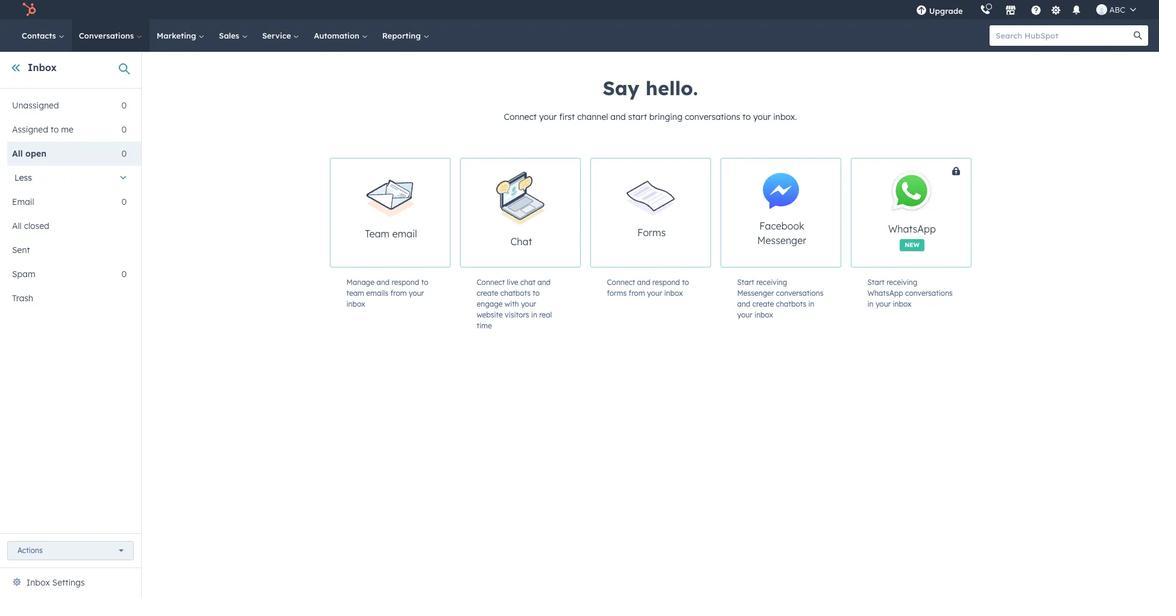 Task type: locate. For each thing, give the bounding box(es) containing it.
1 horizontal spatial respond
[[652, 278, 680, 287]]

0
[[121, 100, 127, 111], [121, 124, 127, 135], [121, 148, 127, 159], [121, 197, 127, 207], [121, 269, 127, 280]]

less
[[14, 172, 32, 183]]

receiving for messenger
[[756, 278, 787, 287]]

from right emails
[[390, 289, 407, 298]]

inbox settings link
[[27, 576, 85, 590]]

to inside the connect live chat and create chatbots to engage with your website visitors in real time
[[533, 289, 540, 298]]

all open
[[12, 148, 46, 159]]

start inside start receiving messenger conversations and create chatbots in your inbox
[[737, 278, 754, 287]]

forms
[[637, 227, 666, 239]]

conversations inside start receiving messenger conversations and create chatbots in your inbox
[[776, 289, 823, 298]]

start receiving whatsapp conversations in your inbox
[[867, 278, 953, 309]]

0 horizontal spatial start
[[737, 278, 754, 287]]

facebook messenger
[[757, 220, 806, 247]]

hello.
[[646, 76, 698, 100]]

1 from from the left
[[390, 289, 407, 298]]

calling icon image
[[980, 5, 991, 16]]

messenger inside option
[[757, 235, 806, 247]]

messenger
[[757, 235, 806, 247], [737, 289, 774, 298]]

settings
[[52, 578, 85, 589]]

service link
[[255, 19, 307, 52]]

settings image
[[1051, 5, 1061, 16]]

0 horizontal spatial from
[[390, 289, 407, 298]]

sales link
[[212, 19, 255, 52]]

contacts
[[22, 31, 58, 40]]

1 vertical spatial all
[[12, 221, 22, 232]]

respond
[[392, 278, 419, 287], [652, 278, 680, 287]]

1 horizontal spatial from
[[629, 289, 645, 298]]

with
[[505, 300, 519, 309]]

start
[[737, 278, 754, 287], [867, 278, 885, 287]]

conversations
[[685, 112, 740, 122], [776, 289, 823, 298], [905, 289, 953, 298]]

respond down forms
[[652, 278, 680, 287]]

respond for forms
[[652, 278, 680, 287]]

your
[[539, 112, 557, 122], [753, 112, 771, 122], [409, 289, 424, 298], [647, 289, 662, 298], [521, 300, 536, 309], [876, 300, 891, 309], [737, 311, 752, 320]]

respond for team email
[[392, 278, 419, 287]]

settings link
[[1049, 3, 1064, 16]]

trash button
[[7, 286, 127, 311]]

0 for email
[[121, 197, 127, 207]]

inbox left settings
[[27, 578, 50, 589]]

in
[[808, 300, 814, 309], [867, 300, 874, 309], [531, 311, 537, 320]]

email
[[12, 197, 34, 207]]

Forms checkbox
[[590, 158, 711, 268]]

new
[[905, 241, 920, 249]]

respond right manage
[[392, 278, 419, 287]]

None checkbox
[[851, 158, 1016, 268]]

reporting link
[[375, 19, 436, 52]]

1 horizontal spatial receiving
[[887, 278, 917, 287]]

all left open
[[12, 148, 23, 159]]

create
[[477, 289, 498, 298], [752, 300, 774, 309]]

1 0 from the top
[[121, 100, 127, 111]]

inbox settings
[[27, 578, 85, 589]]

your inside start receiving messenger conversations and create chatbots in your inbox
[[737, 311, 752, 320]]

0 for spam
[[121, 269, 127, 280]]

manage and respond to team emails from your inbox
[[346, 278, 428, 309]]

connect inside the connect live chat and create chatbots to engage with your website visitors in real time
[[477, 278, 505, 287]]

help button
[[1026, 0, 1046, 19]]

4 0 from the top
[[121, 197, 127, 207]]

1 start from the left
[[737, 278, 754, 287]]

notifications image
[[1071, 5, 1082, 16]]

2 respond from the left
[[652, 278, 680, 287]]

all
[[12, 148, 23, 159], [12, 221, 22, 232]]

connect for forms
[[607, 278, 635, 287]]

abc button
[[1089, 0, 1143, 19]]

channel
[[577, 112, 608, 122]]

automation
[[314, 31, 362, 40]]

respond inside manage and respond to team emails from your inbox
[[392, 278, 419, 287]]

1 vertical spatial inbox
[[27, 578, 50, 589]]

start
[[628, 112, 647, 122]]

sales
[[219, 31, 242, 40]]

1 vertical spatial messenger
[[737, 289, 774, 298]]

calling icon button
[[975, 2, 995, 17]]

and inside manage and respond to team emails from your inbox
[[376, 278, 390, 287]]

website
[[477, 311, 503, 320]]

connect inside connect and respond to forms from your inbox
[[607, 278, 635, 287]]

0 for all open
[[121, 148, 127, 159]]

2 all from the top
[[12, 221, 22, 232]]

receiving down facebook messenger
[[756, 278, 787, 287]]

inbox down contacts link
[[28, 62, 57, 74]]

engage
[[477, 300, 503, 309]]

0 horizontal spatial receiving
[[756, 278, 787, 287]]

1 horizontal spatial start
[[867, 278, 885, 287]]

whatsapp
[[888, 223, 936, 235], [867, 289, 903, 298]]

1 horizontal spatial create
[[752, 300, 774, 309]]

inbox
[[28, 62, 57, 74], [27, 578, 50, 589]]

0 vertical spatial messenger
[[757, 235, 806, 247]]

live
[[507, 278, 518, 287]]

2 receiving from the left
[[887, 278, 917, 287]]

connect and respond to forms from your inbox
[[607, 278, 689, 298]]

receiving down new
[[887, 278, 917, 287]]

conversations inside start receiving whatsapp conversations in your inbox
[[905, 289, 953, 298]]

2 from from the left
[[629, 289, 645, 298]]

3 0 from the top
[[121, 148, 127, 159]]

from right forms
[[629, 289, 645, 298]]

receiving inside start receiving whatsapp conversations in your inbox
[[887, 278, 917, 287]]

connect up forms
[[607, 278, 635, 287]]

0 vertical spatial inbox
[[28, 62, 57, 74]]

0 vertical spatial all
[[12, 148, 23, 159]]

1 horizontal spatial chatbots
[[776, 300, 806, 309]]

0 horizontal spatial create
[[477, 289, 498, 298]]

chatbots
[[500, 289, 531, 298], [776, 300, 806, 309]]

menu
[[907, 0, 1145, 19]]

start inside start receiving whatsapp conversations in your inbox
[[867, 278, 885, 287]]

0 horizontal spatial in
[[531, 311, 537, 320]]

whatsapp new
[[888, 223, 936, 249]]

menu containing abc
[[907, 0, 1145, 19]]

conversations for start receiving whatsapp conversations in your inbox
[[905, 289, 953, 298]]

service
[[262, 31, 293, 40]]

0 vertical spatial whatsapp
[[888, 223, 936, 235]]

5 0 from the top
[[121, 269, 127, 280]]

open
[[25, 148, 46, 159]]

to
[[743, 112, 751, 122], [51, 124, 59, 135], [421, 278, 428, 287], [682, 278, 689, 287], [533, 289, 540, 298]]

2 start from the left
[[867, 278, 885, 287]]

0 horizontal spatial respond
[[392, 278, 419, 287]]

inbox inside start receiving whatsapp conversations in your inbox
[[893, 300, 911, 309]]

0 vertical spatial create
[[477, 289, 498, 298]]

1 vertical spatial create
[[752, 300, 774, 309]]

whatsapp inside start receiving whatsapp conversations in your inbox
[[867, 289, 903, 298]]

brad klo image
[[1096, 4, 1107, 15]]

inbox for inbox
[[28, 62, 57, 74]]

receiving inside start receiving messenger conversations and create chatbots in your inbox
[[756, 278, 787, 287]]

2 horizontal spatial conversations
[[905, 289, 953, 298]]

connect up engage
[[477, 278, 505, 287]]

Facebook Messenger checkbox
[[720, 158, 841, 268]]

2 horizontal spatial in
[[867, 300, 874, 309]]

respond inside connect and respond to forms from your inbox
[[652, 278, 680, 287]]

and inside start receiving messenger conversations and create chatbots in your inbox
[[737, 300, 750, 309]]

inbox inside start receiving messenger conversations and create chatbots in your inbox
[[754, 311, 773, 320]]

say hello.
[[603, 76, 698, 100]]

connect left first
[[504, 112, 537, 122]]

conversations for start receiving messenger conversations and create chatbots in your inbox
[[776, 289, 823, 298]]

inbox
[[664, 289, 683, 298], [346, 300, 365, 309], [893, 300, 911, 309], [754, 311, 773, 320]]

connect your first channel and start bringing conversations to your inbox.
[[504, 112, 797, 122]]

all left closed at the left of the page
[[12, 221, 22, 232]]

actions button
[[7, 542, 134, 561]]

Search HubSpot search field
[[990, 25, 1137, 46]]

2 0 from the top
[[121, 124, 127, 135]]

inbox for inbox settings
[[27, 578, 50, 589]]

connect
[[504, 112, 537, 122], [477, 278, 505, 287], [607, 278, 635, 287]]

1 vertical spatial chatbots
[[776, 300, 806, 309]]

all inside button
[[12, 221, 22, 232]]

and inside connect and respond to forms from your inbox
[[637, 278, 650, 287]]

in inside start receiving whatsapp conversations in your inbox
[[867, 300, 874, 309]]

actions
[[17, 546, 43, 555]]

chat
[[510, 236, 532, 248]]

none checkbox containing whatsapp
[[851, 158, 1016, 268]]

from
[[390, 289, 407, 298], [629, 289, 645, 298]]

0 vertical spatial chatbots
[[500, 289, 531, 298]]

to inside connect and respond to forms from your inbox
[[682, 278, 689, 287]]

conversations
[[79, 31, 136, 40]]

0 horizontal spatial chatbots
[[500, 289, 531, 298]]

1 respond from the left
[[392, 278, 419, 287]]

conversations link
[[72, 19, 149, 52]]

start for start receiving messenger conversations and create chatbots in your inbox
[[737, 278, 754, 287]]

1 vertical spatial whatsapp
[[867, 289, 903, 298]]

1 horizontal spatial conversations
[[776, 289, 823, 298]]

and
[[610, 112, 626, 122], [376, 278, 390, 287], [537, 278, 551, 287], [637, 278, 650, 287], [737, 300, 750, 309]]

1 horizontal spatial in
[[808, 300, 814, 309]]

receiving
[[756, 278, 787, 287], [887, 278, 917, 287]]

1 all from the top
[[12, 148, 23, 159]]

0 for unassigned
[[121, 100, 127, 111]]

emails
[[366, 289, 388, 298]]

create inside the connect live chat and create chatbots to engage with your website visitors in real time
[[477, 289, 498, 298]]

marketplaces image
[[1005, 5, 1016, 16]]

create inside start receiving messenger conversations and create chatbots in your inbox
[[752, 300, 774, 309]]

inbox inside "link"
[[27, 578, 50, 589]]

marketplaces button
[[998, 0, 1023, 19]]

1 receiving from the left
[[756, 278, 787, 287]]



Task type: describe. For each thing, give the bounding box(es) containing it.
Chat checkbox
[[460, 158, 580, 268]]

your inside connect and respond to forms from your inbox
[[647, 289, 662, 298]]

unassigned
[[12, 100, 59, 111]]

abc
[[1109, 5, 1125, 14]]

manage
[[346, 278, 374, 287]]

marketing link
[[149, 19, 212, 52]]

team email
[[365, 228, 417, 240]]

inbox inside manage and respond to team emails from your inbox
[[346, 300, 365, 309]]

contacts link
[[14, 19, 72, 52]]

team
[[365, 228, 390, 240]]

from inside connect and respond to forms from your inbox
[[629, 289, 645, 298]]

assigned to me
[[12, 124, 74, 135]]

hubspot link
[[14, 2, 45, 17]]

whatsapp inside option
[[888, 223, 936, 235]]

team
[[346, 289, 364, 298]]

receiving for whatsapp
[[887, 278, 917, 287]]

all for all closed
[[12, 221, 22, 232]]

real
[[539, 311, 552, 320]]

help image
[[1030, 5, 1041, 16]]

closed
[[24, 221, 49, 232]]

all closed button
[[7, 214, 127, 238]]

start receiving messenger conversations and create chatbots in your inbox
[[737, 278, 823, 320]]

visitors
[[505, 311, 529, 320]]

me
[[61, 124, 74, 135]]

upgrade image
[[916, 5, 927, 16]]

connect live chat and create chatbots to engage with your website visitors in real time
[[477, 278, 552, 330]]

from inside manage and respond to team emails from your inbox
[[390, 289, 407, 298]]

connect for chat
[[477, 278, 505, 287]]

forms
[[607, 289, 627, 298]]

0 horizontal spatial conversations
[[685, 112, 740, 122]]

email
[[392, 228, 417, 240]]

say
[[603, 76, 639, 100]]

in inside the connect live chat and create chatbots to engage with your website visitors in real time
[[531, 311, 537, 320]]

your inside manage and respond to team emails from your inbox
[[409, 289, 424, 298]]

trash
[[12, 293, 33, 304]]

in inside start receiving messenger conversations and create chatbots in your inbox
[[808, 300, 814, 309]]

your inside start receiving whatsapp conversations in your inbox
[[876, 300, 891, 309]]

chat
[[520, 278, 535, 287]]

and inside the connect live chat and create chatbots to engage with your website visitors in real time
[[537, 278, 551, 287]]

to inside manage and respond to team emails from your inbox
[[421, 278, 428, 287]]

reporting
[[382, 31, 423, 40]]

bringing
[[649, 112, 682, 122]]

upgrade
[[929, 6, 963, 16]]

facebook
[[759, 220, 804, 232]]

chatbots inside the connect live chat and create chatbots to engage with your website visitors in real time
[[500, 289, 531, 298]]

sent
[[12, 245, 30, 256]]

search button
[[1128, 25, 1148, 46]]

first
[[559, 112, 575, 122]]

chatbots inside start receiving messenger conversations and create chatbots in your inbox
[[776, 300, 806, 309]]

0 for assigned to me
[[121, 124, 127, 135]]

inbox inside connect and respond to forms from your inbox
[[664, 289, 683, 298]]

assigned
[[12, 124, 48, 135]]

hubspot image
[[22, 2, 36, 17]]

spam
[[12, 269, 35, 280]]

start for start receiving whatsapp conversations in your inbox
[[867, 278, 885, 287]]

all for all open
[[12, 148, 23, 159]]

Team email checkbox
[[330, 158, 450, 268]]

sent button
[[7, 238, 127, 262]]

messenger inside start receiving messenger conversations and create chatbots in your inbox
[[737, 289, 774, 298]]

search image
[[1134, 31, 1142, 40]]

all closed
[[12, 221, 49, 232]]

inbox.
[[773, 112, 797, 122]]

time
[[477, 321, 492, 330]]

your inside the connect live chat and create chatbots to engage with your website visitors in real time
[[521, 300, 536, 309]]

automation link
[[307, 19, 375, 52]]

marketing
[[157, 31, 198, 40]]

notifications button
[[1066, 0, 1087, 19]]



Task type: vqa. For each thing, say whether or not it's contained in the screenshot.
the from within Connect and respond to forms from your inbox
yes



